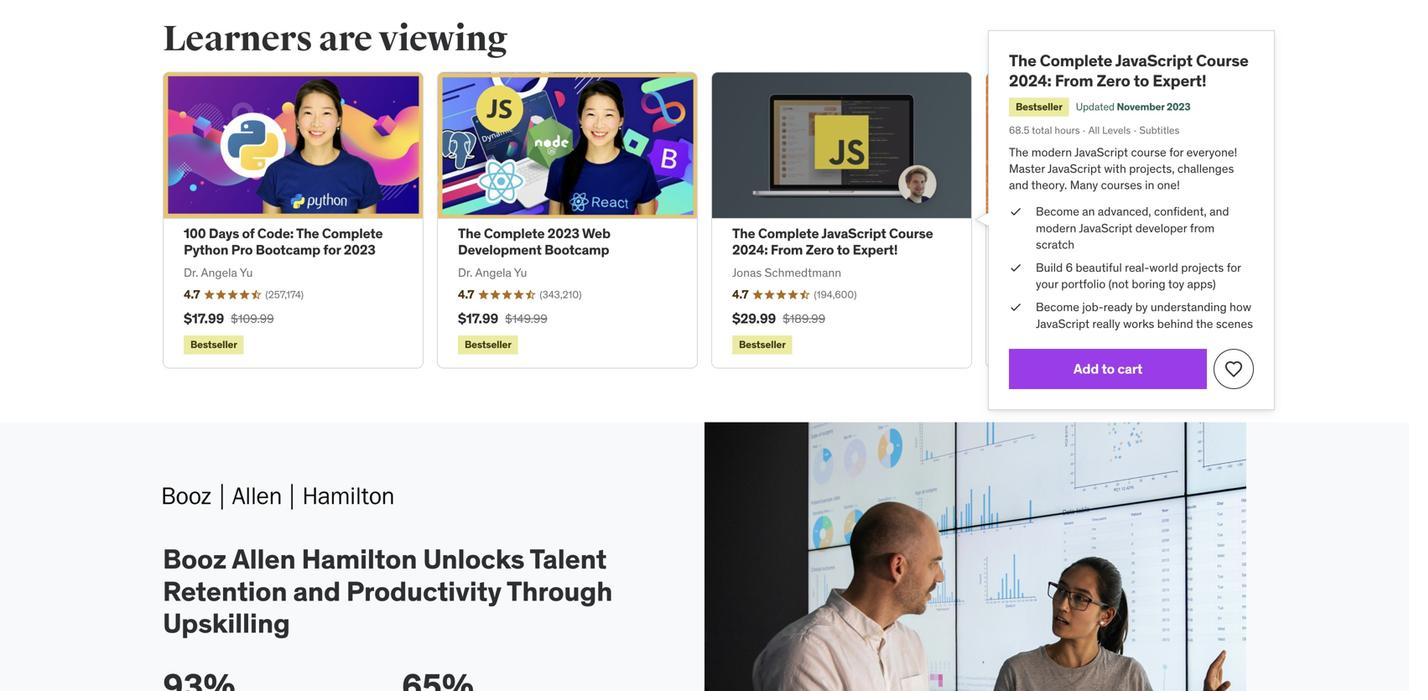 Task type: describe. For each thing, give the bounding box(es) containing it.
modern inside become an advanced, confident, and modern javascript developer from scratch
[[1036, 220, 1077, 236]]

the complete 2023 web development bootcamp
[[458, 225, 611, 258]]

2024: for the complete javascript course 2024: from zero to expert!
[[1009, 70, 1052, 90]]

xsmall image for build
[[1009, 260, 1023, 276]]

scenes
[[1216, 316, 1253, 331]]

works
[[1124, 316, 1155, 331]]

portfolio
[[1062, 277, 1106, 292]]

web
[[582, 225, 611, 242]]

100
[[184, 225, 206, 242]]

in
[[1145, 178, 1155, 193]]

2023 for november
[[1167, 100, 1191, 113]]

all
[[1089, 124, 1100, 137]]

6
[[1066, 260, 1073, 275]]

complete for the complete javascript course 2024: from zero to expert!
[[1040, 50, 1113, 70]]

through
[[507, 575, 613, 608]]

learners are viewing
[[163, 17, 508, 61]]

jonas
[[732, 265, 762, 280]]

by
[[1136, 300, 1148, 315]]

for inside build 6 beautiful real-world projects for your portfolio (not boring toy apps)
[[1227, 260, 1241, 275]]

the modern javascript course for everyone! master javascript with projects, challenges and theory. many courses in one!
[[1009, 145, 1238, 193]]

2023 inside '100 days of code: the complete python pro bootcamp for 2023'
[[344, 241, 376, 258]]

really
[[1093, 316, 1121, 331]]

javascript inside become job-ready by understanding how javascript really works behind the scenes
[[1036, 316, 1090, 331]]

development
[[458, 241, 542, 258]]

productivity
[[346, 575, 502, 608]]

upskilling
[[163, 607, 290, 640]]

and inside the modern javascript course for everyone! master javascript with projects, challenges and theory. many courses in one!
[[1009, 178, 1029, 193]]

zero for the complete javascript course 2024: from zero to expert!
[[1097, 70, 1131, 90]]

the inside the complete javascript course 2024: from zero to expert! jonas schmedtmann
[[732, 225, 755, 242]]

understanding
[[1151, 300, 1227, 315]]

complete for the complete 2023 web development bootcamp
[[484, 225, 545, 242]]

the complete 2023 web development bootcamp link
[[458, 225, 611, 258]]

bootcamp inside the complete 2023 web development bootcamp
[[545, 241, 609, 258]]

booz allen hamilton image
[[163, 476, 393, 516]]

cart
[[1118, 360, 1143, 377]]

confident,
[[1154, 204, 1207, 219]]

toy
[[1169, 277, 1185, 292]]

unlocks
[[423, 542, 525, 576]]

expert! for the complete javascript course 2024: from zero to expert! jonas schmedtmann
[[853, 241, 898, 258]]

become for become an advanced, confident, and modern javascript developer from scratch
[[1036, 204, 1080, 219]]

bestseller inside carousel element
[[739, 338, 786, 351]]

learners
[[163, 17, 313, 61]]

the complete javascript course 2024: from zero to expert!
[[1009, 50, 1249, 90]]

(not
[[1109, 277, 1129, 292]]

javascript inside the complete javascript course 2024: from zero to expert! jonas schmedtmann
[[822, 225, 886, 242]]

courses
[[1101, 178, 1142, 193]]

booz
[[163, 542, 227, 576]]

course for the complete javascript course 2024: from zero to expert! jonas schmedtmann
[[889, 225, 933, 242]]

one!
[[1158, 178, 1180, 193]]

ready
[[1104, 300, 1133, 315]]

an
[[1083, 204, 1095, 219]]

master
[[1009, 161, 1045, 176]]

add to cart button
[[1009, 349, 1207, 389]]

everyone!
[[1187, 145, 1238, 160]]

levels
[[1103, 124, 1131, 137]]

job-
[[1083, 300, 1104, 315]]

100 days of code: the complete python pro bootcamp for 2023 link
[[184, 225, 383, 258]]

updated november 2023
[[1076, 100, 1191, 113]]

projects
[[1181, 260, 1224, 275]]

scratch
[[1036, 237, 1075, 252]]

the for the complete 2023 web development bootcamp
[[458, 225, 481, 242]]

code:
[[257, 225, 294, 242]]

carousel element
[[163, 72, 1267, 369]]

hours
[[1055, 124, 1080, 137]]

$29.99
[[732, 310, 776, 327]]

real-
[[1125, 260, 1150, 275]]

javascript up many
[[1048, 161, 1102, 176]]

from for the complete javascript course 2024: from zero to expert! jonas schmedtmann
[[771, 241, 803, 258]]

pro
[[231, 241, 253, 258]]

all levels
[[1089, 124, 1131, 137]]

next image
[[1233, 132, 1260, 159]]

2024: for the complete javascript course 2024: from zero to expert! jonas schmedtmann
[[732, 241, 768, 258]]

to for the complete javascript course 2024: from zero to expert!
[[1134, 70, 1150, 90]]

4.7
[[732, 287, 749, 302]]

many
[[1070, 178, 1098, 193]]

$189.99
[[783, 311, 826, 326]]

build 6 beautiful real-world projects for your portfolio (not boring toy apps)
[[1036, 260, 1241, 292]]

modern inside the modern javascript course for everyone! master javascript with projects, challenges and theory. many courses in one!
[[1032, 145, 1072, 160]]

$29.99 $189.99
[[732, 310, 826, 327]]



Task type: vqa. For each thing, say whether or not it's contained in the screenshot.
Preview corresponding to 01:07
no



Task type: locate. For each thing, give the bounding box(es) containing it.
your
[[1036, 277, 1059, 292]]

68.5 total hours
[[1009, 124, 1080, 137]]

1 horizontal spatial the complete javascript course 2024: from zero to expert! link
[[1009, 50, 1249, 90]]

bootcamp right development
[[545, 241, 609, 258]]

from up schmedtmann
[[771, 241, 803, 258]]

projects,
[[1129, 161, 1175, 176]]

complete left web
[[484, 225, 545, 242]]

the
[[1009, 50, 1037, 70], [1009, 145, 1029, 160], [296, 225, 319, 242], [458, 225, 481, 242], [732, 225, 755, 242]]

the complete javascript course 2024: from zero to expert! link up schmedtmann
[[732, 225, 933, 258]]

1 horizontal spatial for
[[1170, 145, 1184, 160]]

2 xsmall image from the top
[[1009, 260, 1023, 276]]

2 horizontal spatial for
[[1227, 260, 1241, 275]]

course
[[1131, 145, 1167, 160]]

1 horizontal spatial 2023
[[548, 225, 580, 242]]

0 vertical spatial expert!
[[1153, 70, 1207, 90]]

1 horizontal spatial course
[[1196, 50, 1249, 70]]

build
[[1036, 260, 1063, 275]]

for right code:
[[323, 241, 341, 258]]

modern down 68.5 total hours
[[1032, 145, 1072, 160]]

1 vertical spatial course
[[889, 225, 933, 242]]

the for the modern javascript course for everyone! master javascript with projects, challenges and theory. many courses in one!
[[1009, 145, 1029, 160]]

bestseller
[[1016, 100, 1063, 113], [739, 338, 786, 351]]

0 horizontal spatial the complete javascript course 2024: from zero to expert! link
[[732, 225, 933, 258]]

to up the november
[[1134, 70, 1150, 90]]

bootcamp
[[256, 241, 321, 258], [545, 241, 609, 258]]

become down your on the top of the page
[[1036, 300, 1080, 315]]

2 vertical spatial and
[[293, 575, 341, 608]]

and inside become an advanced, confident, and modern javascript developer from scratch
[[1210, 204, 1229, 219]]

the
[[1196, 316, 1214, 331]]

the complete javascript course 2024: from zero to expert! link inside carousel element
[[732, 225, 933, 258]]

the inside the complete 2023 web development bootcamp
[[458, 225, 481, 242]]

2024: inside the complete javascript course 2024: from zero to expert! jonas schmedtmann
[[732, 241, 768, 258]]

the complete javascript course 2024: from zero to expert! link up updated november 2023
[[1009, 50, 1249, 90]]

0 horizontal spatial bestseller
[[739, 338, 786, 351]]

1 vertical spatial become
[[1036, 300, 1080, 315]]

hamilton
[[302, 542, 417, 576]]

viewing
[[379, 17, 508, 61]]

become inside become an advanced, confident, and modern javascript developer from scratch
[[1036, 204, 1080, 219]]

apps)
[[1188, 277, 1216, 292]]

68.5
[[1009, 124, 1030, 137]]

0 horizontal spatial 2024:
[[732, 241, 768, 258]]

become for become job-ready by understanding how javascript really works behind the scenes
[[1036, 300, 1080, 315]]

2024:
[[1009, 70, 1052, 90], [732, 241, 768, 258]]

and
[[1009, 178, 1029, 193], [1210, 204, 1229, 219], [293, 575, 341, 608]]

expert! up the november
[[1153, 70, 1207, 90]]

1 vertical spatial expert!
[[853, 241, 898, 258]]

xsmall image
[[1009, 204, 1023, 220], [1009, 260, 1023, 276]]

complete for the complete javascript course 2024: from zero to expert! jonas schmedtmann
[[758, 225, 819, 242]]

challenges
[[1178, 161, 1234, 176]]

the inside the modern javascript course for everyone! master javascript with projects, challenges and theory. many courses in one!
[[1009, 145, 1029, 160]]

2024: inside the complete javascript course 2024: from zero to expert!
[[1009, 70, 1052, 90]]

xsmall image
[[1009, 299, 1023, 316]]

(194,600)
[[814, 288, 857, 301]]

complete inside the complete javascript course 2024: from zero to expert!
[[1040, 50, 1113, 70]]

1 xsmall image from the top
[[1009, 204, 1023, 220]]

to inside the complete javascript course 2024: from zero to expert!
[[1134, 70, 1150, 90]]

bestseller down $29.99
[[739, 338, 786, 351]]

2024: up jonas
[[732, 241, 768, 258]]

1 vertical spatial to
[[837, 241, 850, 258]]

xsmall image left build
[[1009, 260, 1023, 276]]

xsmall image for become
[[1009, 204, 1023, 220]]

subtitles
[[1140, 124, 1180, 137]]

0 vertical spatial for
[[1170, 145, 1184, 160]]

course inside the complete javascript course 2024: from zero to expert! jonas schmedtmann
[[889, 225, 933, 242]]

javascript up with
[[1075, 145, 1129, 160]]

javascript down the an
[[1079, 220, 1133, 236]]

1 become from the top
[[1036, 204, 1080, 219]]

0 vertical spatial zero
[[1097, 70, 1131, 90]]

1 horizontal spatial from
[[1055, 70, 1094, 90]]

expert! inside the complete javascript course 2024: from zero to expert! jonas schmedtmann
[[853, 241, 898, 258]]

add
[[1074, 360, 1099, 377]]

the complete javascript course 2024: from zero to expert! link
[[1009, 50, 1249, 90], [732, 225, 933, 258]]

0 vertical spatial and
[[1009, 178, 1029, 193]]

0 vertical spatial bestseller
[[1016, 100, 1063, 113]]

schmedtmann
[[765, 265, 842, 280]]

0 horizontal spatial and
[[293, 575, 341, 608]]

to up "(194,600)"
[[837, 241, 850, 258]]

zero up schmedtmann
[[806, 241, 834, 258]]

python
[[184, 241, 228, 258]]

the for the complete javascript course 2024: from zero to expert!
[[1009, 50, 1037, 70]]

1 vertical spatial xsmall image
[[1009, 260, 1023, 276]]

xsmall image down master
[[1009, 204, 1023, 220]]

0 vertical spatial the complete javascript course 2024: from zero to expert! link
[[1009, 50, 1249, 90]]

0 vertical spatial to
[[1134, 70, 1150, 90]]

1 horizontal spatial bootcamp
[[545, 241, 609, 258]]

0 horizontal spatial from
[[771, 241, 803, 258]]

the inside '100 days of code: the complete python pro bootcamp for 2023'
[[296, 225, 319, 242]]

expert!
[[1153, 70, 1207, 90], [853, 241, 898, 258]]

to inside button
[[1102, 360, 1115, 377]]

1 bootcamp from the left
[[256, 241, 321, 258]]

bestseller up total
[[1016, 100, 1063, 113]]

2 vertical spatial for
[[1227, 260, 1241, 275]]

1 horizontal spatial 2024:
[[1009, 70, 1052, 90]]

behind
[[1158, 316, 1194, 331]]

with
[[1104, 161, 1127, 176]]

become job-ready by understanding how javascript really works behind the scenes
[[1036, 300, 1253, 331]]

0 horizontal spatial zero
[[806, 241, 834, 258]]

1 horizontal spatial expert!
[[1153, 70, 1207, 90]]

0 vertical spatial xsmall image
[[1009, 204, 1023, 220]]

zero for the complete javascript course 2024: from zero to expert! jonas schmedtmann
[[806, 241, 834, 258]]

the complete javascript course 2024: from zero to expert! link for (194,600)
[[732, 225, 933, 258]]

javascript up "(194,600)"
[[822, 225, 886, 242]]

javascript down 'job-'
[[1036, 316, 1090, 331]]

talent
[[530, 542, 607, 576]]

2 vertical spatial to
[[1102, 360, 1115, 377]]

0 horizontal spatial for
[[323, 241, 341, 258]]

2023
[[1167, 100, 1191, 113], [548, 225, 580, 242], [344, 241, 376, 258]]

2024: up '68.5'
[[1009, 70, 1052, 90]]

1 vertical spatial and
[[1210, 204, 1229, 219]]

course for the complete javascript course 2024: from zero to expert!
[[1196, 50, 1249, 70]]

add to cart
[[1074, 360, 1143, 377]]

to for the complete javascript course 2024: from zero to expert! jonas schmedtmann
[[837, 241, 850, 258]]

world
[[1150, 260, 1179, 275]]

from inside the complete javascript course 2024: from zero to expert! jonas schmedtmann
[[771, 241, 803, 258]]

of
[[242, 225, 255, 242]]

complete up schmedtmann
[[758, 225, 819, 242]]

from for the complete javascript course 2024: from zero to expert!
[[1055, 70, 1094, 90]]

from up the updated
[[1055, 70, 1094, 90]]

bootcamp inside '100 days of code: the complete python pro bootcamp for 2023'
[[256, 241, 321, 258]]

1 horizontal spatial and
[[1009, 178, 1029, 193]]

how
[[1230, 300, 1252, 315]]

to left cart
[[1102, 360, 1115, 377]]

0 horizontal spatial to
[[837, 241, 850, 258]]

0 vertical spatial 2024:
[[1009, 70, 1052, 90]]

updated
[[1076, 100, 1115, 113]]

allen
[[232, 542, 296, 576]]

expert! up "(194,600)"
[[853, 241, 898, 258]]

complete inside the complete 2023 web development bootcamp
[[484, 225, 545, 242]]

retention
[[163, 575, 287, 608]]

javascript up the november
[[1116, 50, 1193, 70]]

from
[[1190, 220, 1215, 236]]

2023 inside the complete 2023 web development bootcamp
[[548, 225, 580, 242]]

0 horizontal spatial expert!
[[853, 241, 898, 258]]

1 horizontal spatial bestseller
[[1016, 100, 1063, 113]]

the complete javascript course 2024: from zero to expert! jonas schmedtmann
[[732, 225, 933, 280]]

complete up the updated
[[1040, 50, 1113, 70]]

0 vertical spatial from
[[1055, 70, 1094, 90]]

1 vertical spatial from
[[771, 241, 803, 258]]

booz allen hamilton unlocks talent retention and productivity through upskilling
[[163, 542, 613, 640]]

course
[[1196, 50, 1249, 70], [889, 225, 933, 242]]

days
[[209, 225, 239, 242]]

for inside '100 days of code: the complete python pro bootcamp for 2023'
[[323, 241, 341, 258]]

become down the theory.
[[1036, 204, 1080, 219]]

bootcamp right of
[[256, 241, 321, 258]]

2 bootcamp from the left
[[545, 241, 609, 258]]

complete
[[1040, 50, 1113, 70], [322, 225, 383, 242], [484, 225, 545, 242], [758, 225, 819, 242]]

2023 for complete
[[548, 225, 580, 242]]

the inside the complete javascript course 2024: from zero to expert!
[[1009, 50, 1037, 70]]

wishlist image
[[1224, 359, 1244, 379]]

zero
[[1097, 70, 1131, 90], [806, 241, 834, 258]]

0 horizontal spatial bootcamp
[[256, 241, 321, 258]]

complete inside the complete javascript course 2024: from zero to expert! jonas schmedtmann
[[758, 225, 819, 242]]

modern up scratch at the top of the page
[[1036, 220, 1077, 236]]

and inside the booz allen hamilton unlocks talent retention and productivity through upskilling
[[293, 575, 341, 608]]

november
[[1117, 100, 1165, 113]]

developer
[[1136, 220, 1188, 236]]

from inside the complete javascript course 2024: from zero to expert!
[[1055, 70, 1094, 90]]

1 horizontal spatial to
[[1102, 360, 1115, 377]]

are
[[319, 17, 372, 61]]

boring
[[1132, 277, 1166, 292]]

expert! for the complete javascript course 2024: from zero to expert!
[[1153, 70, 1207, 90]]

become inside become job-ready by understanding how javascript really works behind the scenes
[[1036, 300, 1080, 315]]

javascript
[[1116, 50, 1193, 70], [1075, 145, 1129, 160], [1048, 161, 1102, 176], [1079, 220, 1133, 236], [822, 225, 886, 242], [1036, 316, 1090, 331]]

2 become from the top
[[1036, 300, 1080, 315]]

total
[[1032, 124, 1052, 137]]

modern
[[1032, 145, 1072, 160], [1036, 220, 1077, 236]]

javascript inside become an advanced, confident, and modern javascript developer from scratch
[[1079, 220, 1133, 236]]

0 horizontal spatial 2023
[[344, 241, 376, 258]]

100 days of code: the complete python pro bootcamp for 2023
[[184, 225, 383, 258]]

0 vertical spatial course
[[1196, 50, 1249, 70]]

1 vertical spatial modern
[[1036, 220, 1077, 236]]

the complete javascript course 2024: from zero to expert! link for all levels
[[1009, 50, 1249, 90]]

0 vertical spatial modern
[[1032, 145, 1072, 160]]

zero inside the complete javascript course 2024: from zero to expert! jonas schmedtmann
[[806, 241, 834, 258]]

zero inside the complete javascript course 2024: from zero to expert!
[[1097, 70, 1131, 90]]

2 horizontal spatial to
[[1134, 70, 1150, 90]]

to
[[1134, 70, 1150, 90], [837, 241, 850, 258], [1102, 360, 1115, 377]]

javascript inside the complete javascript course 2024: from zero to expert!
[[1116, 50, 1193, 70]]

to inside the complete javascript course 2024: from zero to expert! jonas schmedtmann
[[837, 241, 850, 258]]

for down subtitles
[[1170, 145, 1184, 160]]

1 horizontal spatial zero
[[1097, 70, 1131, 90]]

theory.
[[1032, 178, 1068, 193]]

course inside the complete javascript course 2024: from zero to expert!
[[1196, 50, 1249, 70]]

1 vertical spatial for
[[323, 241, 341, 258]]

complete inside '100 days of code: the complete python pro bootcamp for 2023'
[[322, 225, 383, 242]]

for inside the modern javascript course for everyone! master javascript with projects, challenges and theory. many courses in one!
[[1170, 145, 1184, 160]]

1 vertical spatial 2024:
[[732, 241, 768, 258]]

for right projects
[[1227, 260, 1241, 275]]

194600 reviews element
[[814, 288, 857, 302]]

expert! inside the complete javascript course 2024: from zero to expert!
[[1153, 70, 1207, 90]]

2 horizontal spatial and
[[1210, 204, 1229, 219]]

complete right code:
[[322, 225, 383, 242]]

0 horizontal spatial course
[[889, 225, 933, 242]]

1 vertical spatial the complete javascript course 2024: from zero to expert! link
[[732, 225, 933, 258]]

become an advanced, confident, and modern javascript developer from scratch
[[1036, 204, 1229, 252]]

advanced,
[[1098, 204, 1152, 219]]

2 horizontal spatial 2023
[[1167, 100, 1191, 113]]

1 vertical spatial bestseller
[[739, 338, 786, 351]]

from
[[1055, 70, 1094, 90], [771, 241, 803, 258]]

1 vertical spatial zero
[[806, 241, 834, 258]]

beautiful
[[1076, 260, 1122, 275]]

0 vertical spatial become
[[1036, 204, 1080, 219]]

zero up the updated
[[1097, 70, 1131, 90]]



